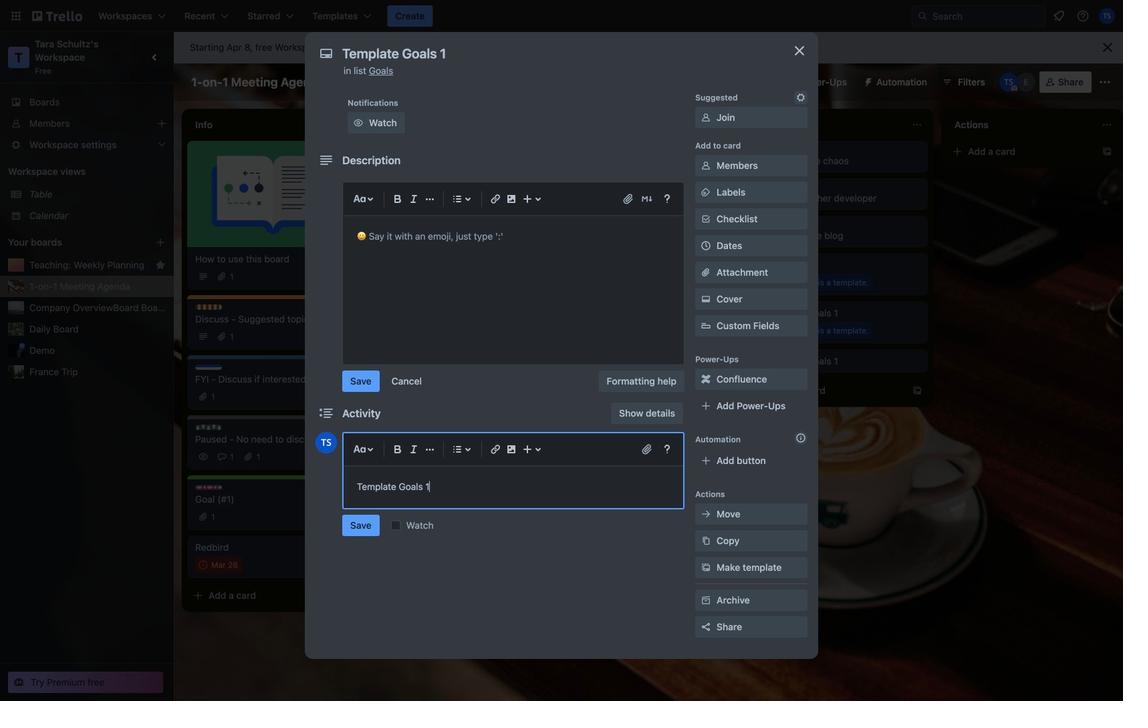 Task type: vqa. For each thing, say whether or not it's contained in the screenshot.
Create from template… icon
yes



Task type: describe. For each thing, give the bounding box(es) containing it.
main content area, start typing to enter text. text field for link ⌘k icon
[[357, 479, 670, 495]]

editor toolbar for link ⌘k icon's main content area, start typing to enter text. text box
[[349, 439, 678, 461]]

text formatting group for link ⌘k image main content area, start typing to enter text. text box
[[390, 191, 438, 207]]

italic ⌘i image for bold ⌘b image
[[406, 442, 422, 458]]

primary element
[[0, 0, 1123, 32]]

2 vertical spatial color: pink, title: "goal" element
[[195, 485, 222, 491]]

editor toolbar for link ⌘k image main content area, start typing to enter text. text box
[[349, 189, 678, 210]]

color: blue, title: "fyi" element
[[195, 365, 222, 370]]

search image
[[917, 11, 928, 21]]

open information menu image
[[1076, 9, 1090, 23]]

ethanhunt1 (ethanhunt117) image
[[1017, 73, 1035, 92]]

color: black, title: "paused" element
[[195, 425, 222, 431]]

attach and insert link image for view markdown image at the right
[[622, 193, 635, 206]]

bold ⌘b image
[[390, 191, 406, 207]]

attach and insert link image for open help dialog image
[[640, 443, 654, 457]]

0 notifications image
[[1051, 8, 1067, 24]]

tara schultz (taraschultz7) image
[[999, 73, 1018, 92]]

text formatting group for link ⌘k icon's main content area, start typing to enter text. text box
[[390, 442, 438, 458]]

italic ⌘i image for bold ⌘b icon
[[406, 191, 422, 207]]

0 vertical spatial color: pink, title: "goal" element
[[765, 146, 791, 152]]

link ⌘k image
[[487, 191, 503, 207]]

1 vertical spatial color: pink, title: "goal" element
[[765, 221, 791, 227]]



Task type: locate. For each thing, give the bounding box(es) containing it.
0 vertical spatial create from template… image
[[1102, 146, 1112, 157]]

1 editor toolbar from the top
[[349, 189, 678, 210]]

1 horizontal spatial color: orange, title: "discuss" element
[[385, 197, 412, 203]]

0 horizontal spatial create from template… image
[[722, 236, 733, 247]]

None checkbox
[[195, 558, 242, 574]]

0 horizontal spatial tara schultz (taraschultz7) image
[[316, 433, 337, 454]]

Board name text field
[[185, 72, 331, 93]]

attach and insert link image left view markdown image at the right
[[622, 193, 635, 206]]

Search field
[[912, 5, 1046, 27]]

sm image
[[858, 72, 876, 90], [794, 91, 808, 104], [699, 111, 713, 124], [699, 159, 713, 172], [699, 293, 713, 306], [699, 373, 713, 386], [699, 508, 713, 521]]

1 vertical spatial editor toolbar
[[349, 439, 678, 461]]

1 vertical spatial main content area, start typing to enter text. text field
[[357, 479, 670, 495]]

0 vertical spatial tara schultz (taraschultz7) image
[[1099, 8, 1115, 24]]

image image for link ⌘k icon
[[503, 442, 519, 458]]

1 vertical spatial color: orange, title: "discuss" element
[[385, 197, 412, 203]]

create from template… image
[[1102, 146, 1112, 157], [722, 236, 733, 247], [912, 386, 923, 396]]

1 horizontal spatial tara schultz (taraschultz7) image
[[1099, 8, 1115, 24]]

0 vertical spatial text formatting group
[[390, 191, 438, 207]]

color: orange, title: "discuss" element
[[575, 184, 602, 189], [385, 197, 412, 203], [195, 305, 222, 310]]

1 horizontal spatial attach and insert link image
[[640, 443, 654, 457]]

starred icon image
[[155, 260, 166, 271]]

0 horizontal spatial attach and insert link image
[[622, 193, 635, 206]]

attach and insert link image left open help dialog image
[[640, 443, 654, 457]]

Main content area, start typing to enter text. text field
[[357, 229, 670, 245], [357, 479, 670, 495]]

None text field
[[336, 41, 777, 66]]

2 italic ⌘i image from the top
[[406, 442, 422, 458]]

editor toolbar
[[349, 189, 678, 210], [349, 439, 678, 461]]

link ⌘k image
[[487, 442, 503, 458]]

italic ⌘i image
[[406, 191, 422, 207], [406, 442, 422, 458]]

text formatting group
[[390, 191, 438, 207], [390, 442, 438, 458]]

2 image image from the top
[[503, 442, 519, 458]]

add board image
[[155, 237, 166, 248]]

1 vertical spatial text formatting group
[[390, 442, 438, 458]]

main content area, start typing to enter text. text field down link ⌘k image
[[357, 229, 670, 245]]

2 vertical spatial color: orange, title: "discuss" element
[[195, 305, 222, 310]]

0 vertical spatial italic ⌘i image
[[406, 191, 422, 207]]

attach and insert link image
[[622, 193, 635, 206], [640, 443, 654, 457]]

image image for link ⌘k image
[[503, 191, 519, 207]]

0 horizontal spatial color: orange, title: "discuss" element
[[195, 305, 222, 310]]

close dialog image
[[791, 43, 808, 59]]

create from template… image
[[532, 359, 543, 370]]

sm image
[[352, 116, 365, 130], [699, 186, 713, 199], [699, 535, 713, 548], [699, 562, 713, 575], [699, 594, 713, 608]]

1 italic ⌘i image from the top
[[406, 191, 422, 207]]

1 horizontal spatial create from template… image
[[912, 386, 923, 396]]

1 vertical spatial create from template… image
[[722, 236, 733, 247]]

show menu image
[[1098, 76, 1112, 89]]

2 editor toolbar from the top
[[349, 439, 678, 461]]

color: red, title: "blocker" element
[[385, 146, 412, 152]]

your boards with 6 items element
[[8, 235, 135, 251]]

2 vertical spatial create from template… image
[[912, 386, 923, 396]]

1 vertical spatial italic ⌘i image
[[406, 442, 422, 458]]

1 vertical spatial attach and insert link image
[[640, 443, 654, 457]]

0 vertical spatial attach and insert link image
[[622, 193, 635, 206]]

tara schultz (taraschultz7) image
[[1099, 8, 1115, 24], [316, 433, 337, 454]]

1 text formatting group from the top
[[390, 191, 438, 207]]

1 main content area, start typing to enter text. text field from the top
[[357, 229, 670, 245]]

2 horizontal spatial create from template… image
[[1102, 146, 1112, 157]]

main content area, start typing to enter text. text field for link ⌘k image
[[357, 229, 670, 245]]

0 vertical spatial color: orange, title: "discuss" element
[[575, 184, 602, 189]]

2 horizontal spatial color: orange, title: "discuss" element
[[575, 184, 602, 189]]

0 vertical spatial main content area, start typing to enter text. text field
[[357, 229, 670, 245]]

bold ⌘b image
[[390, 442, 406, 458]]

0 vertical spatial image image
[[503, 191, 519, 207]]

1 image image from the top
[[503, 191, 519, 207]]

view markdown image
[[640, 193, 654, 206]]

color: pink, title: "goal" element
[[765, 146, 791, 152], [765, 221, 791, 227], [195, 485, 222, 491]]

open help dialog image
[[659, 442, 675, 458]]

2 text formatting group from the top
[[390, 442, 438, 458]]

2 main content area, start typing to enter text. text field from the top
[[357, 479, 670, 495]]

0 vertical spatial editor toolbar
[[349, 189, 678, 210]]

1 vertical spatial image image
[[503, 442, 519, 458]]

main content area, start typing to enter text. text field down link ⌘k icon
[[357, 479, 670, 495]]

1 vertical spatial tara schultz (taraschultz7) image
[[316, 433, 337, 454]]

open help dialog image
[[659, 191, 675, 207]]

image image
[[503, 191, 519, 207], [503, 442, 519, 458]]



